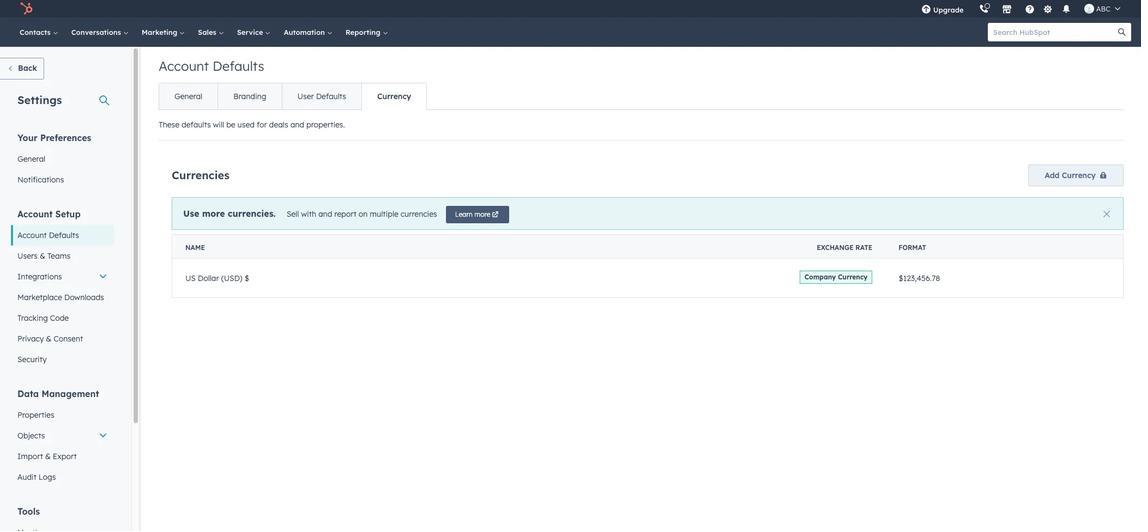 Task type: vqa. For each thing, say whether or not it's contained in the screenshot.
CRM Suite Starter.
no



Task type: locate. For each thing, give the bounding box(es) containing it.
defaults for user defaults link
[[316, 92, 346, 101]]

general down your
[[17, 154, 45, 164]]

general inside 'navigation'
[[175, 92, 203, 101]]

2 horizontal spatial defaults
[[316, 92, 346, 101]]

0 vertical spatial currency
[[377, 92, 411, 101]]

data management element
[[11, 388, 114, 488]]

marketing link
[[135, 17, 191, 47]]

2 vertical spatial currency
[[838, 273, 868, 281]]

menu
[[914, 0, 1129, 17]]

more right use
[[202, 208, 225, 219]]

close image
[[1104, 211, 1111, 218]]

tracking code
[[17, 314, 69, 323]]

automation
[[284, 28, 327, 37]]

will
[[213, 120, 224, 130]]

& left export
[[45, 452, 51, 462]]

2 vertical spatial account
[[17, 231, 47, 241]]

these defaults will be used for deals and properties.
[[159, 120, 345, 130]]

brad klo image
[[1085, 4, 1095, 14]]

your preferences element
[[11, 132, 114, 190]]

import
[[17, 452, 43, 462]]

0 horizontal spatial more
[[202, 208, 225, 219]]

tools element
[[11, 506, 114, 532]]

settings image
[[1044, 5, 1053, 14]]

teams
[[47, 251, 70, 261]]

1 vertical spatial general link
[[11, 149, 114, 170]]

reporting link
[[339, 17, 395, 47]]

1 vertical spatial defaults
[[316, 92, 346, 101]]

preferences
[[40, 133, 91, 143]]

settings
[[17, 93, 62, 107]]

1 horizontal spatial defaults
[[213, 58, 264, 74]]

learn more
[[455, 211, 491, 219]]

add currency button
[[1029, 165, 1124, 187]]

use more currencies.
[[183, 208, 276, 219]]

general
[[175, 92, 203, 101], [17, 154, 45, 164]]

0 vertical spatial &
[[40, 251, 45, 261]]

navigation
[[159, 83, 427, 110]]

2 vertical spatial defaults
[[49, 231, 79, 241]]

tools
[[17, 507, 40, 518]]

1 horizontal spatial general link
[[159, 83, 218, 110]]

marketplace downloads
[[17, 293, 104, 303]]

export
[[53, 452, 77, 462]]

more right learn
[[475, 211, 491, 219]]

1 horizontal spatial account defaults
[[159, 58, 264, 74]]

defaults inside 'navigation'
[[316, 92, 346, 101]]

& right privacy
[[46, 334, 51, 344]]

account defaults up 'users & teams'
[[17, 231, 79, 241]]

0 horizontal spatial general
[[17, 154, 45, 164]]

& for export
[[45, 452, 51, 462]]

0 vertical spatial general
[[175, 92, 203, 101]]

import & export
[[17, 452, 77, 462]]

1 vertical spatial account defaults
[[17, 231, 79, 241]]

0 vertical spatial account
[[159, 58, 209, 74]]

report
[[335, 209, 357, 219]]

privacy & consent
[[17, 334, 83, 344]]

defaults
[[213, 58, 264, 74], [316, 92, 346, 101], [49, 231, 79, 241]]

defaults
[[182, 120, 211, 130]]

your
[[17, 133, 38, 143]]

service
[[237, 28, 265, 37]]

add
[[1045, 171, 1060, 181]]

use
[[183, 208, 199, 219]]

help button
[[1021, 0, 1040, 17]]

account down the marketing link
[[159, 58, 209, 74]]

branding link
[[218, 83, 282, 110]]

(usd)
[[221, 274, 242, 283]]

0 vertical spatial account defaults
[[159, 58, 264, 74]]

2 vertical spatial &
[[45, 452, 51, 462]]

users
[[17, 251, 38, 261]]

1 horizontal spatial more
[[475, 211, 491, 219]]

and right "with"
[[318, 209, 332, 219]]

privacy & consent link
[[11, 329, 114, 350]]

0 horizontal spatial defaults
[[49, 231, 79, 241]]

1 vertical spatial account
[[17, 209, 53, 220]]

more inside learn more link
[[475, 211, 491, 219]]

2 horizontal spatial currency
[[1062, 171, 1096, 181]]

currency inside button
[[1062, 171, 1096, 181]]

account up "users"
[[17, 231, 47, 241]]

1 horizontal spatial currency
[[838, 273, 868, 281]]

audit logs link
[[11, 467, 114, 488]]

code
[[50, 314, 69, 323]]

general link up defaults
[[159, 83, 218, 110]]

account left setup
[[17, 209, 53, 220]]

marketplace downloads link
[[11, 287, 114, 308]]

&
[[40, 251, 45, 261], [46, 334, 51, 344], [45, 452, 51, 462]]

0 vertical spatial defaults
[[213, 58, 264, 74]]

search image
[[1119, 28, 1126, 36]]

audit logs
[[17, 473, 56, 483]]

sales link
[[191, 17, 231, 47]]

add currency
[[1045, 171, 1096, 181]]

defaults up users & teams link
[[49, 231, 79, 241]]

search button
[[1113, 23, 1132, 41]]

notifications link
[[11, 170, 114, 190]]

1 vertical spatial general
[[17, 154, 45, 164]]

0 horizontal spatial currency
[[377, 92, 411, 101]]

account
[[159, 58, 209, 74], [17, 209, 53, 220], [17, 231, 47, 241]]

name
[[185, 244, 205, 252]]

0 vertical spatial general link
[[159, 83, 218, 110]]

general link down preferences
[[11, 149, 114, 170]]

general up defaults
[[175, 92, 203, 101]]

0 horizontal spatial general link
[[11, 149, 114, 170]]

and right deals at the left of page
[[291, 120, 304, 130]]

defaults right the user
[[316, 92, 346, 101]]

security link
[[11, 350, 114, 370]]

use more currencies. alert
[[172, 197, 1124, 230]]

& right "users"
[[40, 251, 45, 261]]

$
[[245, 274, 249, 283]]

1 vertical spatial currency
[[1062, 171, 1096, 181]]

and
[[291, 120, 304, 130], [318, 209, 332, 219]]

tracking code link
[[11, 308, 114, 329]]

account defaults down sales link
[[159, 58, 264, 74]]

on
[[359, 209, 368, 219]]

audit
[[17, 473, 37, 483]]

general link
[[159, 83, 218, 110], [11, 149, 114, 170]]

0 horizontal spatial and
[[291, 120, 304, 130]]

1 horizontal spatial general
[[175, 92, 203, 101]]

notifications image
[[1062, 5, 1072, 15]]

account for users & teams
[[17, 209, 53, 220]]

currency inside 'navigation'
[[377, 92, 411, 101]]

1 vertical spatial &
[[46, 334, 51, 344]]

conversations link
[[65, 17, 135, 47]]

general link inside 'navigation'
[[159, 83, 218, 110]]

marketplaces button
[[996, 0, 1019, 17]]

calling icon button
[[975, 2, 994, 16]]

dollar
[[198, 274, 219, 283]]

sales
[[198, 28, 219, 37]]

1 vertical spatial and
[[318, 209, 332, 219]]

defaults up branding link
[[213, 58, 264, 74]]

general inside your preferences element
[[17, 154, 45, 164]]

data
[[17, 389, 39, 400]]

exchange rate
[[817, 244, 873, 252]]

defaults inside account setup element
[[49, 231, 79, 241]]

& inside data management element
[[45, 452, 51, 462]]

0 horizontal spatial account defaults
[[17, 231, 79, 241]]

marketing
[[142, 28, 179, 37]]

automation link
[[277, 17, 339, 47]]

currency
[[377, 92, 411, 101], [1062, 171, 1096, 181], [838, 273, 868, 281]]

sell
[[287, 209, 299, 219]]

currency for add currency
[[1062, 171, 1096, 181]]

1 horizontal spatial and
[[318, 209, 332, 219]]



Task type: describe. For each thing, give the bounding box(es) containing it.
marketplaces image
[[1002, 5, 1012, 15]]

upgrade image
[[922, 5, 931, 15]]

Search HubSpot search field
[[988, 23, 1122, 41]]

exchange
[[817, 244, 854, 252]]

integrations button
[[11, 267, 114, 287]]

contacts link
[[13, 17, 65, 47]]

back link
[[0, 58, 44, 80]]

format
[[899, 244, 927, 252]]

properties link
[[11, 405, 114, 426]]

setup
[[55, 209, 81, 220]]

rate
[[856, 244, 873, 252]]

0 vertical spatial and
[[291, 120, 304, 130]]

hubspot link
[[13, 2, 41, 15]]

conversations
[[71, 28, 123, 37]]

company currency
[[805, 273, 868, 281]]

for
[[257, 120, 267, 130]]

account defaults inside account setup element
[[17, 231, 79, 241]]

objects
[[17, 431, 45, 441]]

us dollar (usd) $
[[185, 274, 249, 283]]

currency for company currency
[[838, 273, 868, 281]]

users & teams link
[[11, 246, 114, 267]]

tracking
[[17, 314, 48, 323]]

notifications button
[[1058, 0, 1076, 17]]

user
[[298, 92, 314, 101]]

deals
[[269, 120, 288, 130]]

branding
[[234, 92, 266, 101]]

contacts
[[20, 28, 53, 37]]

objects button
[[11, 426, 114, 447]]

data management
[[17, 389, 99, 400]]

import & export link
[[11, 447, 114, 467]]

user defaults link
[[282, 83, 362, 110]]

users & teams
[[17, 251, 70, 261]]

with
[[301, 209, 316, 219]]

account setup
[[17, 209, 81, 220]]

abc button
[[1078, 0, 1127, 17]]

menu containing abc
[[914, 0, 1129, 17]]

privacy
[[17, 334, 44, 344]]

navigation containing general
[[159, 83, 427, 110]]

sell with and report on multiple currencies
[[287, 209, 437, 219]]

us
[[185, 274, 196, 283]]

properties
[[17, 411, 54, 421]]

logs
[[39, 473, 56, 483]]

currencies
[[172, 168, 230, 182]]

user defaults
[[298, 92, 346, 101]]

abc
[[1097, 4, 1111, 13]]

account for branding
[[159, 58, 209, 74]]

learn more link
[[446, 206, 510, 224]]

hubspot image
[[20, 2, 33, 15]]

defaults for the 'account defaults' link
[[49, 231, 79, 241]]

management
[[42, 389, 99, 400]]

currencies.
[[228, 208, 276, 219]]

upgrade
[[934, 5, 964, 14]]

account setup element
[[11, 208, 114, 370]]

currencies
[[401, 209, 437, 219]]

and inside use more currencies. alert
[[318, 209, 332, 219]]

your preferences
[[17, 133, 91, 143]]

downloads
[[64, 293, 104, 303]]

service link
[[231, 17, 277, 47]]

currency link
[[362, 83, 427, 110]]

be
[[226, 120, 235, 130]]

these
[[159, 120, 180, 130]]

learn
[[455, 211, 473, 219]]

reporting
[[346, 28, 383, 37]]

back
[[18, 63, 37, 73]]

marketplace
[[17, 293, 62, 303]]

account defaults link
[[11, 225, 114, 246]]

help image
[[1025, 5, 1035, 15]]

currencies banner
[[172, 161, 1124, 187]]

& for teams
[[40, 251, 45, 261]]

calling icon image
[[980, 4, 989, 14]]

notifications
[[17, 175, 64, 185]]

company
[[805, 273, 836, 281]]

general for your
[[17, 154, 45, 164]]

multiple
[[370, 209, 399, 219]]

more for learn
[[475, 211, 491, 219]]

more for use
[[202, 208, 225, 219]]

integrations
[[17, 272, 62, 282]]

general link for your
[[11, 149, 114, 170]]

& for consent
[[46, 334, 51, 344]]

general for account
[[175, 92, 203, 101]]

security
[[17, 355, 47, 365]]

general link for account
[[159, 83, 218, 110]]



